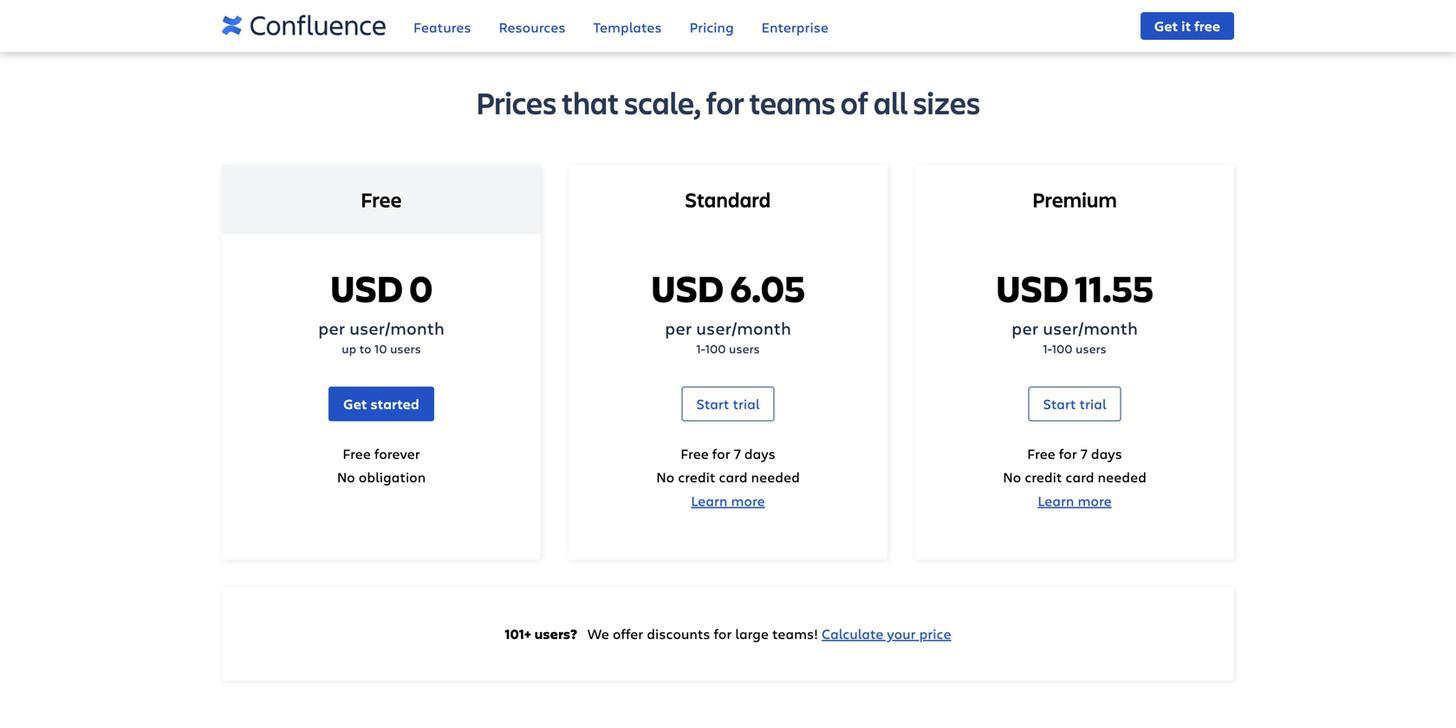Task type: locate. For each thing, give the bounding box(es) containing it.
start trial for 6.05
[[696, 395, 760, 413]]

3 usd from the left
[[996, 262, 1069, 313]]

0 horizontal spatial more
[[731, 492, 765, 511]]

teams
[[749, 82, 836, 123]]

7
[[734, 444, 741, 463], [1081, 444, 1088, 463]]

3 user/month from the left
[[1043, 316, 1138, 340]]

3 no from the left
[[1003, 468, 1021, 487]]

1 trial from the left
[[733, 395, 760, 413]]

2 per from the left
[[665, 316, 692, 340]]

trial for 6.05
[[733, 395, 760, 413]]

usd left "11.55"
[[996, 262, 1069, 313]]

1 needed from the left
[[751, 468, 800, 487]]

1 free for 7 days no credit card needed learn more from the left
[[656, 444, 800, 511]]

free
[[1195, 16, 1220, 35]]

0 horizontal spatial trial
[[733, 395, 760, 413]]

0 horizontal spatial users
[[390, 340, 421, 357]]

1- inside usd 11.55 per user/month 1-100 users
[[1043, 340, 1052, 357]]

2 days from the left
[[1091, 444, 1122, 463]]

2 horizontal spatial no
[[1003, 468, 1021, 487]]

we offer discounts for large teams! calculate your price
[[588, 625, 951, 644]]

2 start trial link from the left
[[1028, 387, 1121, 422]]

trial
[[733, 395, 760, 413], [1080, 395, 1107, 413]]

2 card from the left
[[1066, 468, 1094, 487]]

1 horizontal spatial learn more link
[[1038, 490, 1112, 514]]

100 inside usd 6.05 per user/month 1-100 users
[[705, 340, 726, 357]]

usd left 6.05 at the top right
[[651, 262, 724, 313]]

usd inside usd 6.05 per user/month 1-100 users
[[651, 262, 724, 313]]

users down "11.55"
[[1076, 340, 1107, 357]]

2 horizontal spatial user/month
[[1043, 316, 1138, 340]]

users right 10
[[390, 340, 421, 357]]

1 horizontal spatial card
[[1066, 468, 1094, 487]]

2 no from the left
[[656, 468, 675, 487]]

of
[[841, 82, 869, 123]]

per inside usd 0 per user/month up to 10 users
[[318, 316, 345, 340]]

100 for 6.05
[[705, 340, 726, 357]]

usd 6.05 per user/month 1-100 users
[[651, 262, 805, 357]]

for
[[706, 82, 744, 123], [712, 444, 730, 463], [1059, 444, 1077, 463], [714, 625, 732, 644]]

0 vertical spatial get
[[1154, 16, 1178, 35]]

user/month
[[349, 316, 445, 340], [696, 316, 791, 340], [1043, 316, 1138, 340]]

2 usd from the left
[[651, 262, 724, 313]]

start trial
[[696, 395, 760, 413], [1043, 395, 1107, 413]]

to
[[359, 340, 371, 357]]

2 7 from the left
[[1081, 444, 1088, 463]]

1 credit from the left
[[678, 468, 715, 487]]

2 users from the left
[[729, 340, 760, 357]]

1 horizontal spatial trial
[[1080, 395, 1107, 413]]

1 100 from the left
[[705, 340, 726, 357]]

0 horizontal spatial days
[[744, 444, 776, 463]]

usd for 0
[[330, 262, 403, 313]]

1 horizontal spatial start trial
[[1043, 395, 1107, 413]]

free for 7 days no credit card needed learn more
[[656, 444, 800, 511], [1003, 444, 1147, 511]]

more for 6.05
[[731, 492, 765, 511]]

1 horizontal spatial free for 7 days no credit card needed learn more
[[1003, 444, 1147, 511]]

0 horizontal spatial 7
[[734, 444, 741, 463]]

3 users from the left
[[1076, 340, 1107, 357]]

users for usd 6.05
[[729, 340, 760, 357]]

3 per from the left
[[1012, 316, 1039, 340]]

1 learn more link from the left
[[691, 490, 765, 514]]

1 horizontal spatial per
[[665, 316, 692, 340]]

1 horizontal spatial user/month
[[696, 316, 791, 340]]

1 1- from the left
[[696, 340, 705, 357]]

usd inside usd 0 per user/month up to 10 users
[[330, 262, 403, 313]]

1 usd from the left
[[330, 262, 403, 313]]

1 horizontal spatial needed
[[1098, 468, 1147, 487]]

usd 0 per user/month up to 10 users
[[318, 262, 445, 357]]

1 horizontal spatial start
[[1043, 395, 1076, 413]]

days for 6.05
[[744, 444, 776, 463]]

learn more link
[[691, 490, 765, 514], [1038, 490, 1112, 514]]

users?
[[534, 625, 577, 644]]

2 horizontal spatial users
[[1076, 340, 1107, 357]]

2 more from the left
[[1078, 492, 1112, 511]]

pricing
[[690, 18, 734, 36]]

users inside usd 11.55 per user/month 1-100 users
[[1076, 340, 1107, 357]]

1 horizontal spatial 1-
[[1043, 340, 1052, 357]]

get left started
[[343, 395, 367, 413]]

get
[[1154, 16, 1178, 35], [343, 395, 367, 413]]

user/month inside usd 6.05 per user/month 1-100 users
[[696, 316, 791, 340]]

learn for 6.05
[[691, 492, 728, 511]]

resources
[[499, 18, 566, 36]]

usd
[[330, 262, 403, 313], [651, 262, 724, 313], [996, 262, 1069, 313]]

1-
[[696, 340, 705, 357], [1043, 340, 1052, 357]]

get started
[[343, 395, 419, 413]]

1 horizontal spatial usd
[[651, 262, 724, 313]]

2 learn from the left
[[1038, 492, 1074, 511]]

0 horizontal spatial card
[[719, 468, 748, 487]]

standard
[[685, 186, 771, 213]]

offer
[[613, 625, 643, 644]]

user/month inside usd 11.55 per user/month 1-100 users
[[1043, 316, 1138, 340]]

more
[[731, 492, 765, 511], [1078, 492, 1112, 511]]

1 horizontal spatial days
[[1091, 444, 1122, 463]]

0 horizontal spatial learn
[[691, 492, 728, 511]]

credit
[[678, 468, 715, 487], [1025, 468, 1062, 487]]

1 7 from the left
[[734, 444, 741, 463]]

users
[[390, 340, 421, 357], [729, 340, 760, 357], [1076, 340, 1107, 357]]

usd inside usd 11.55 per user/month 1-100 users
[[996, 262, 1069, 313]]

2 horizontal spatial per
[[1012, 316, 1039, 340]]

start
[[696, 395, 729, 413], [1043, 395, 1076, 413]]

users inside usd 6.05 per user/month 1-100 users
[[729, 340, 760, 357]]

card
[[719, 468, 748, 487], [1066, 468, 1094, 487]]

1 horizontal spatial 7
[[1081, 444, 1088, 463]]

0 horizontal spatial learn more link
[[691, 490, 765, 514]]

2 user/month from the left
[[696, 316, 791, 340]]

per
[[318, 316, 345, 340], [665, 316, 692, 340], [1012, 316, 1039, 340]]

1 start trial link from the left
[[682, 387, 775, 422]]

prices that scale, for teams of all sizes
[[476, 82, 980, 123]]

1 users from the left
[[390, 340, 421, 357]]

user/month inside usd 0 per user/month up to 10 users
[[349, 316, 445, 340]]

templates link
[[593, 7, 662, 51]]

1 start from the left
[[696, 395, 729, 413]]

0 horizontal spatial start trial
[[696, 395, 760, 413]]

0 horizontal spatial get
[[343, 395, 367, 413]]

get left it
[[1154, 16, 1178, 35]]

1 per from the left
[[318, 316, 345, 340]]

2 100 from the left
[[1052, 340, 1073, 357]]

0 horizontal spatial credit
[[678, 468, 715, 487]]

user/month down 6.05 at the top right
[[696, 316, 791, 340]]

user/month for 6.05
[[696, 316, 791, 340]]

learn
[[691, 492, 728, 511], [1038, 492, 1074, 511]]

free
[[361, 186, 402, 213], [343, 444, 371, 463], [681, 444, 709, 463], [1027, 444, 1056, 463]]

1- inside usd 6.05 per user/month 1-100 users
[[696, 340, 705, 357]]

2 learn more link from the left
[[1038, 490, 1112, 514]]

your
[[887, 625, 916, 644]]

1 more from the left
[[731, 492, 765, 511]]

0 horizontal spatial usd
[[330, 262, 403, 313]]

2 horizontal spatial usd
[[996, 262, 1069, 313]]

start trial for 11.55
[[1043, 395, 1107, 413]]

needed for usd 6.05
[[751, 468, 800, 487]]

templates
[[593, 18, 662, 36]]

per inside usd 6.05 per user/month 1-100 users
[[665, 316, 692, 340]]

2 1- from the left
[[1043, 340, 1052, 357]]

1 start trial from the left
[[696, 395, 760, 413]]

1 no from the left
[[337, 468, 355, 487]]

no
[[337, 468, 355, 487], [656, 468, 675, 487], [1003, 468, 1021, 487]]

1 horizontal spatial start trial link
[[1028, 387, 1121, 422]]

premium
[[1032, 186, 1117, 213]]

0 horizontal spatial start trial link
[[682, 387, 775, 422]]

start for 6.05
[[696, 395, 729, 413]]

1 horizontal spatial no
[[656, 468, 675, 487]]

user/month up 10
[[349, 316, 445, 340]]

2 trial from the left
[[1080, 395, 1107, 413]]

get it free link
[[1141, 12, 1234, 40]]

11.55
[[1075, 262, 1154, 313]]

up
[[342, 340, 356, 357]]

confluence logo image
[[222, 5, 386, 47]]

0 horizontal spatial start
[[696, 395, 729, 413]]

learn more link for 6.05
[[691, 490, 765, 514]]

per inside usd 11.55 per user/month 1-100 users
[[1012, 316, 1039, 340]]

100
[[705, 340, 726, 357], [1052, 340, 1073, 357]]

user/month for 11.55
[[1043, 316, 1138, 340]]

1 user/month from the left
[[349, 316, 445, 340]]

1 card from the left
[[719, 468, 748, 487]]

user/month down "11.55"
[[1043, 316, 1138, 340]]

0 horizontal spatial user/month
[[349, 316, 445, 340]]

we
[[588, 625, 609, 644]]

calculate
[[822, 625, 884, 644]]

users for usd 11.55
[[1076, 340, 1107, 357]]

per for 6.05
[[665, 316, 692, 340]]

101+ users?
[[505, 625, 577, 644]]

1 vertical spatial get
[[343, 395, 367, 413]]

0 horizontal spatial per
[[318, 316, 345, 340]]

1 days from the left
[[744, 444, 776, 463]]

users down 6.05 at the top right
[[729, 340, 760, 357]]

0 horizontal spatial free for 7 days no credit card needed learn more
[[656, 444, 800, 511]]

2 credit from the left
[[1025, 468, 1062, 487]]

1 horizontal spatial get
[[1154, 16, 1178, 35]]

1 horizontal spatial credit
[[1025, 468, 1062, 487]]

0 horizontal spatial no
[[337, 468, 355, 487]]

0 horizontal spatial 100
[[705, 340, 726, 357]]

start trial link
[[682, 387, 775, 422], [1028, 387, 1121, 422]]

per for 11.55
[[1012, 316, 1039, 340]]

2 start trial from the left
[[1043, 395, 1107, 413]]

enterprise
[[762, 18, 829, 36]]

2 needed from the left
[[1098, 468, 1147, 487]]

1 horizontal spatial more
[[1078, 492, 1112, 511]]

0 horizontal spatial 1-
[[696, 340, 705, 357]]

1 horizontal spatial learn
[[1038, 492, 1074, 511]]

days
[[744, 444, 776, 463], [1091, 444, 1122, 463]]

user/month for 0
[[349, 316, 445, 340]]

0 horizontal spatial needed
[[751, 468, 800, 487]]

usd left "0"
[[330, 262, 403, 313]]

2 start from the left
[[1043, 395, 1076, 413]]

1 horizontal spatial users
[[729, 340, 760, 357]]

needed
[[751, 468, 800, 487], [1098, 468, 1147, 487]]

100 inside usd 11.55 per user/month 1-100 users
[[1052, 340, 1073, 357]]

2 free for 7 days no credit card needed learn more from the left
[[1003, 444, 1147, 511]]

1 learn from the left
[[691, 492, 728, 511]]

forever
[[374, 444, 420, 463]]

1 horizontal spatial 100
[[1052, 340, 1073, 357]]

start trial link for 11.55
[[1028, 387, 1121, 422]]



Task type: vqa. For each thing, say whether or not it's contained in the screenshot.
the rightmost USD
yes



Task type: describe. For each thing, give the bounding box(es) containing it.
free forever no obligation
[[337, 444, 426, 487]]

credit for 6.05
[[678, 468, 715, 487]]

calculate your price link
[[822, 625, 951, 644]]

no for usd 11.55
[[1003, 468, 1021, 487]]

pricing link
[[690, 7, 734, 51]]

0
[[409, 262, 433, 313]]

days for 11.55
[[1091, 444, 1122, 463]]

prices
[[476, 82, 557, 123]]

card for 11.55
[[1066, 468, 1094, 487]]

enterprise link
[[762, 7, 829, 51]]

start trial link for 6.05
[[682, 387, 775, 422]]

resources link
[[499, 7, 566, 51]]

that
[[562, 82, 619, 123]]

no inside free forever no obligation
[[337, 468, 355, 487]]

needed for usd 11.55
[[1098, 468, 1147, 487]]

card for 6.05
[[719, 468, 748, 487]]

1- for 11.55
[[1043, 340, 1052, 357]]

7 for 11.55
[[1081, 444, 1088, 463]]

free for 7 days no credit card needed learn more for 11.55
[[1003, 444, 1147, 511]]

10
[[374, 340, 387, 357]]

get for get it free
[[1154, 16, 1178, 35]]

1- for 6.05
[[696, 340, 705, 357]]

credit for 11.55
[[1025, 468, 1062, 487]]

learn more link for 11.55
[[1038, 490, 1112, 514]]

scale,
[[624, 82, 701, 123]]

usd for 6.05
[[651, 262, 724, 313]]

started
[[371, 395, 419, 413]]

obligation
[[359, 468, 426, 487]]

usd for 11.55
[[996, 262, 1069, 313]]

discounts
[[647, 625, 710, 644]]

usd 11.55 per user/month 1-100 users
[[996, 262, 1154, 357]]

101+
[[505, 625, 531, 644]]

teams!
[[772, 625, 818, 644]]

trial for 11.55
[[1080, 395, 1107, 413]]

more for 11.55
[[1078, 492, 1112, 511]]

6.05
[[730, 262, 805, 313]]

get it free
[[1154, 16, 1220, 35]]

get started link
[[329, 387, 434, 422]]

sizes
[[913, 82, 980, 123]]

per for 0
[[318, 316, 345, 340]]

no for usd 6.05
[[656, 468, 675, 487]]

free for 7 days no credit card needed learn more for 6.05
[[656, 444, 800, 511]]

features
[[413, 18, 471, 36]]

100 for 11.55
[[1052, 340, 1073, 357]]

users inside usd 0 per user/month up to 10 users
[[390, 340, 421, 357]]

7 for 6.05
[[734, 444, 741, 463]]

learn for 11.55
[[1038, 492, 1074, 511]]

price
[[919, 625, 951, 644]]

get for get started
[[343, 395, 367, 413]]

all
[[874, 82, 908, 123]]

start for 11.55
[[1043, 395, 1076, 413]]

it
[[1182, 16, 1191, 35]]

free inside free forever no obligation
[[343, 444, 371, 463]]

large
[[735, 625, 769, 644]]

features link
[[413, 7, 471, 51]]



